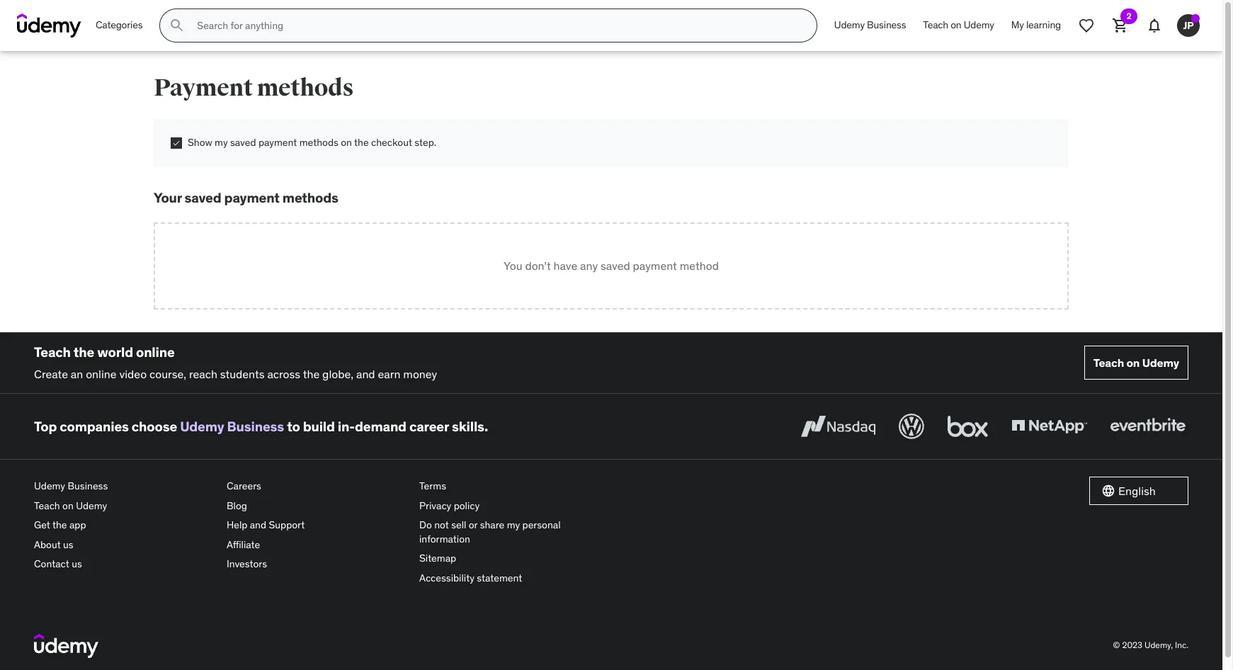 Task type: vqa. For each thing, say whether or not it's contained in the screenshot.
Business Analytics & Intelligence button in the bottom of the page's The Analytics
no



Task type: describe. For each thing, give the bounding box(es) containing it.
0 vertical spatial us
[[63, 538, 74, 551]]

video
[[119, 367, 147, 381]]

teach inside udemy business teach on udemy get the app about us contact us
[[34, 499, 60, 512]]

an
[[71, 367, 83, 381]]

create
[[34, 367, 68, 381]]

1 horizontal spatial teach on udemy link
[[915, 9, 1003, 43]]

help
[[227, 519, 248, 532]]

on up eventbrite image
[[1127, 356, 1141, 370]]

sell
[[452, 519, 467, 532]]

wishlist image
[[1079, 17, 1096, 34]]

students
[[220, 367, 265, 381]]

world
[[97, 344, 133, 361]]

payment methods
[[154, 73, 354, 103]]

terms
[[420, 480, 447, 493]]

investors
[[227, 558, 267, 571]]

0 vertical spatial saved
[[230, 136, 256, 149]]

career
[[410, 418, 449, 435]]

careers link
[[227, 477, 408, 497]]

share
[[480, 519, 505, 532]]

1 vertical spatial online
[[86, 367, 117, 381]]

reach
[[189, 367, 218, 381]]

©
[[1114, 640, 1121, 651]]

business for udemy business
[[868, 19, 907, 31]]

and inside 'careers blog help and support affiliate investors'
[[250, 519, 267, 532]]

2 link
[[1104, 9, 1138, 43]]

categories
[[96, 19, 143, 31]]

have
[[554, 259, 578, 273]]

step.
[[415, 136, 437, 149]]

2023
[[1123, 640, 1143, 651]]

my inside terms privacy policy do not sell or share my personal information sitemap accessibility statement
[[507, 519, 520, 532]]

across
[[267, 367, 301, 381]]

eventbrite image
[[1108, 411, 1189, 442]]

your
[[154, 189, 182, 206]]

0 vertical spatial payment
[[259, 136, 297, 149]]

2 vertical spatial payment
[[633, 259, 677, 273]]

blog link
[[227, 497, 408, 516]]

method
[[680, 259, 719, 273]]

globe,
[[323, 367, 354, 381]]

2 vertical spatial methods
[[283, 189, 339, 206]]

0 vertical spatial methods
[[257, 73, 354, 103]]

show my saved payment methods on the checkout step.
[[188, 136, 437, 149]]

nasdaq image
[[798, 411, 880, 442]]

my learning
[[1012, 19, 1062, 31]]

affiliate
[[227, 538, 260, 551]]

business for udemy business teach on udemy get the app about us contact us
[[68, 480, 108, 493]]

demand
[[355, 418, 407, 435]]

on left checkout
[[341, 136, 352, 149]]

1 vertical spatial us
[[72, 558, 82, 571]]

do not sell or share my personal information button
[[420, 516, 601, 550]]

© 2023 udemy, inc.
[[1114, 640, 1189, 651]]

my learning link
[[1003, 9, 1070, 43]]

jp link
[[1172, 9, 1206, 43]]

0 horizontal spatial saved
[[185, 189, 222, 206]]

my
[[1012, 19, 1025, 31]]

companies
[[60, 418, 129, 435]]

1 vertical spatial payment
[[224, 189, 280, 206]]

udemy business
[[835, 19, 907, 31]]

app
[[69, 519, 86, 532]]

small image
[[1102, 484, 1116, 498]]

notifications image
[[1147, 17, 1164, 34]]

careers
[[227, 480, 261, 493]]

about
[[34, 538, 61, 551]]

learning
[[1027, 19, 1062, 31]]

terms link
[[420, 477, 601, 497]]

udemy,
[[1145, 640, 1174, 651]]

accessibility
[[420, 572, 475, 585]]

get
[[34, 519, 50, 532]]

categories button
[[87, 9, 151, 43]]

0 vertical spatial udemy business link
[[826, 9, 915, 43]]

help and support link
[[227, 516, 408, 536]]



Task type: locate. For each thing, give the bounding box(es) containing it.
the up an
[[74, 344, 94, 361]]

any
[[581, 259, 598, 273]]

on left my
[[951, 19, 962, 31]]

2 horizontal spatial business
[[868, 19, 907, 31]]

online right an
[[86, 367, 117, 381]]

payment
[[154, 73, 253, 103]]

get the app link
[[34, 516, 215, 536]]

my right show
[[215, 136, 228, 149]]

teach on udemy
[[924, 19, 995, 31], [1094, 356, 1180, 370]]

1 horizontal spatial business
[[227, 418, 284, 435]]

my
[[215, 136, 228, 149], [507, 519, 520, 532]]

submit search image
[[169, 17, 186, 34]]

course,
[[150, 367, 186, 381]]

do
[[420, 519, 432, 532]]

1 horizontal spatial and
[[356, 367, 375, 381]]

box image
[[945, 411, 992, 442]]

policy
[[454, 499, 480, 512]]

teach on udemy up eventbrite image
[[1094, 356, 1180, 370]]

not
[[435, 519, 449, 532]]

business inside udemy business teach on udemy get the app about us contact us
[[68, 480, 108, 493]]

blog
[[227, 499, 247, 512]]

saved right show
[[230, 136, 256, 149]]

0 vertical spatial and
[[356, 367, 375, 381]]

0 vertical spatial business
[[868, 19, 907, 31]]

accessibility statement link
[[420, 569, 601, 589]]

privacy policy link
[[420, 497, 601, 516]]

you
[[504, 259, 523, 273]]

teach on udemy link
[[915, 9, 1003, 43], [1085, 346, 1189, 380], [34, 497, 215, 516]]

and right help
[[250, 519, 267, 532]]

2 horizontal spatial saved
[[601, 259, 631, 273]]

2 vertical spatial business
[[68, 480, 108, 493]]

0 vertical spatial teach on udemy
[[924, 19, 995, 31]]

money
[[403, 367, 437, 381]]

saved right your
[[185, 189, 222, 206]]

teach on udemy link up eventbrite image
[[1085, 346, 1189, 380]]

1 vertical spatial methods
[[300, 136, 339, 149]]

2 vertical spatial saved
[[601, 259, 631, 273]]

2
[[1127, 11, 1132, 21]]

skills.
[[452, 418, 488, 435]]

the left checkout
[[354, 136, 369, 149]]

teach on udemy link up about us link on the left bottom of page
[[34, 497, 215, 516]]

saved
[[230, 136, 256, 149], [185, 189, 222, 206], [601, 259, 631, 273]]

1 vertical spatial my
[[507, 519, 520, 532]]

1 horizontal spatial saved
[[230, 136, 256, 149]]

udemy image
[[17, 13, 82, 38], [34, 634, 99, 658]]

online up course,
[[136, 344, 175, 361]]

online
[[136, 344, 175, 361], [86, 367, 117, 381]]

top
[[34, 418, 57, 435]]

teach the world online create an online video course, reach students across the globe, and earn money
[[34, 344, 437, 381]]

xsmall image
[[171, 137, 182, 149]]

contact us link
[[34, 555, 215, 575]]

choose
[[132, 418, 177, 435]]

business
[[868, 19, 907, 31], [227, 418, 284, 435], [68, 480, 108, 493]]

0 vertical spatial online
[[136, 344, 175, 361]]

1 vertical spatial teach on udemy link
[[1085, 346, 1189, 380]]

0 horizontal spatial my
[[215, 136, 228, 149]]

my down privacy policy link
[[507, 519, 520, 532]]

on inside udemy business teach on udemy get the app about us contact us
[[62, 499, 74, 512]]

the left "globe,"
[[303, 367, 320, 381]]

0 horizontal spatial business
[[68, 480, 108, 493]]

information
[[420, 533, 471, 546]]

0 vertical spatial udemy image
[[17, 13, 82, 38]]

about us link
[[34, 536, 215, 555]]

inc.
[[1176, 640, 1189, 651]]

udemy business link
[[826, 9, 915, 43], [180, 418, 284, 435], [34, 477, 215, 497]]

earn
[[378, 367, 401, 381]]

1 vertical spatial udemy image
[[34, 634, 99, 658]]

your saved payment methods
[[154, 189, 339, 206]]

on up app
[[62, 499, 74, 512]]

0 horizontal spatial teach on udemy
[[924, 19, 995, 31]]

1 horizontal spatial my
[[507, 519, 520, 532]]

to
[[287, 418, 300, 435]]

don't
[[525, 259, 551, 273]]

and left earn
[[356, 367, 375, 381]]

udemy business teach on udemy get the app about us contact us
[[34, 480, 108, 571]]

0 horizontal spatial and
[[250, 519, 267, 532]]

on
[[951, 19, 962, 31], [341, 136, 352, 149], [1127, 356, 1141, 370], [62, 499, 74, 512]]

jp
[[1184, 19, 1195, 32]]

methods
[[257, 73, 354, 103], [300, 136, 339, 149], [283, 189, 339, 206]]

0 vertical spatial teach on udemy link
[[915, 9, 1003, 43]]

and inside teach the world online create an online video course, reach students across the globe, and earn money
[[356, 367, 375, 381]]

Search for anything text field
[[194, 13, 800, 38]]

investors link
[[227, 555, 408, 575]]

terms privacy policy do not sell or share my personal information sitemap accessibility statement
[[420, 480, 561, 585]]

or
[[469, 519, 478, 532]]

2 vertical spatial udemy business link
[[34, 477, 215, 497]]

saved right any
[[601, 259, 631, 273]]

contact
[[34, 558, 69, 571]]

0 vertical spatial my
[[215, 136, 228, 149]]

volkswagen image
[[897, 411, 928, 442]]

english button
[[1090, 477, 1189, 505]]

us
[[63, 538, 74, 551], [72, 558, 82, 571]]

1 vertical spatial and
[[250, 519, 267, 532]]

1 vertical spatial saved
[[185, 189, 222, 206]]

support
[[269, 519, 305, 532]]

sitemap link
[[420, 550, 601, 569]]

show
[[188, 136, 212, 149]]

you have alerts image
[[1192, 14, 1201, 23]]

affiliate link
[[227, 536, 408, 555]]

0 horizontal spatial online
[[86, 367, 117, 381]]

teach inside teach the world online create an online video course, reach students across the globe, and earn money
[[34, 344, 71, 361]]

us right about
[[63, 538, 74, 551]]

statement
[[477, 572, 523, 585]]

in-
[[338, 418, 355, 435]]

teach on udemy link left my
[[915, 9, 1003, 43]]

1 horizontal spatial online
[[136, 344, 175, 361]]

teach on udemy left my
[[924, 19, 995, 31]]

1 horizontal spatial teach on udemy
[[1094, 356, 1180, 370]]

2 horizontal spatial teach on udemy link
[[1085, 346, 1189, 380]]

the right get
[[52, 519, 67, 532]]

netapp image
[[1009, 411, 1091, 442]]

careers blog help and support affiliate investors
[[227, 480, 305, 571]]

teach
[[924, 19, 949, 31], [34, 344, 71, 361], [1094, 356, 1125, 370], [34, 499, 60, 512]]

1 vertical spatial udemy business link
[[180, 418, 284, 435]]

you don't have any saved payment method
[[504, 259, 719, 273]]

payment
[[259, 136, 297, 149], [224, 189, 280, 206], [633, 259, 677, 273]]

english
[[1119, 484, 1157, 498]]

checkout
[[371, 136, 412, 149]]

build
[[303, 418, 335, 435]]

personal
[[523, 519, 561, 532]]

udemy
[[835, 19, 865, 31], [964, 19, 995, 31], [1143, 356, 1180, 370], [180, 418, 224, 435], [34, 480, 65, 493], [76, 499, 107, 512]]

0 horizontal spatial teach on udemy link
[[34, 497, 215, 516]]

privacy
[[420, 499, 452, 512]]

sitemap
[[420, 552, 457, 565]]

the inside udemy business teach on udemy get the app about us contact us
[[52, 519, 67, 532]]

1 vertical spatial teach on udemy
[[1094, 356, 1180, 370]]

1 vertical spatial business
[[227, 418, 284, 435]]

2 vertical spatial teach on udemy link
[[34, 497, 215, 516]]

the
[[354, 136, 369, 149], [74, 344, 94, 361], [303, 367, 320, 381], [52, 519, 67, 532]]

us right contact
[[72, 558, 82, 571]]

top companies choose udemy business to build in-demand career skills.
[[34, 418, 488, 435]]

shopping cart with 2 items image
[[1113, 17, 1130, 34]]



